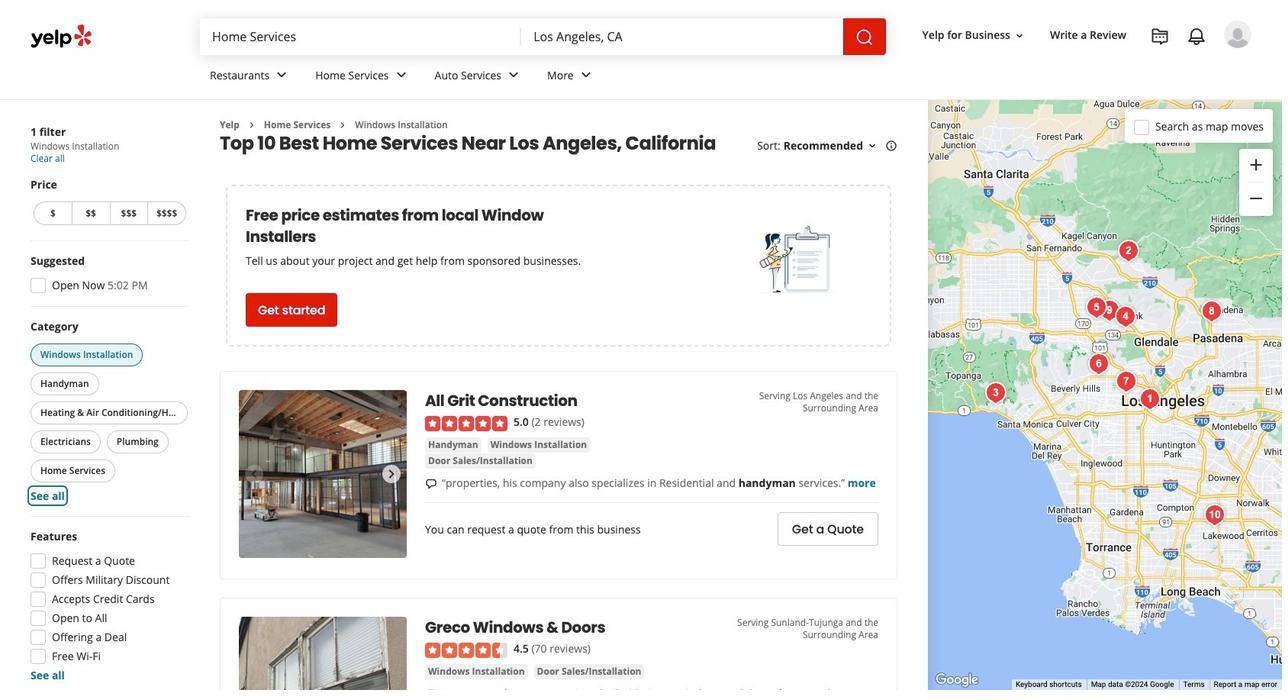 Task type: vqa. For each thing, say whether or not it's contained in the screenshot.
Cleaners to the left
no



Task type: locate. For each thing, give the bounding box(es) containing it.
2 24 chevron down v2 image from the left
[[392, 66, 410, 84]]

projects image
[[1152, 27, 1170, 46]]

user actions element
[[911, 19, 1274, 113]]

24 chevron down v2 image
[[577, 66, 595, 84]]

16 chevron right v2 image
[[246, 119, 258, 131]]

0 vertical spatial slideshow element
[[239, 391, 407, 559]]

1 vertical spatial slideshow element
[[239, 617, 407, 690]]

1 24 chevron down v2 image from the left
[[273, 66, 291, 84]]

none field things to do, nail salons, plumbers
[[200, 18, 522, 55]]

slideshow element
[[239, 391, 407, 559], [239, 617, 407, 690]]

4.5 star rating image
[[425, 643, 508, 658]]

group
[[1240, 149, 1274, 216], [31, 177, 189, 228], [26, 254, 189, 298], [27, 319, 191, 504], [26, 529, 189, 683]]

16 chevron down v2 image
[[1014, 30, 1026, 42], [867, 140, 879, 152]]

previous image
[[245, 465, 263, 484]]

1 horizontal spatial 16 chevron down v2 image
[[1014, 30, 1026, 42]]

0 horizontal spatial 24 chevron down v2 image
[[273, 66, 291, 84]]

16 chevron right v2 image
[[337, 119, 349, 131]]

16 speech v2 image
[[425, 478, 438, 490]]

2 horizontal spatial 24 chevron down v2 image
[[505, 66, 523, 84]]

glass and mirror repair image
[[1112, 366, 1142, 397]]

sunset glass image
[[1197, 296, 1228, 326]]

0 horizontal spatial 16 chevron down v2 image
[[867, 140, 879, 152]]

24 chevron down v2 image
[[273, 66, 291, 84], [392, 66, 410, 84], [505, 66, 523, 84]]

zoom in image
[[1248, 156, 1266, 174]]

1 vertical spatial 16 chevron down v2 image
[[867, 140, 879, 152]]

palisades screen and glass image
[[981, 378, 1012, 408]]

2 slideshow element from the top
[[239, 617, 407, 690]]

1 none field from the left
[[200, 18, 522, 55]]

fusion windows & doors image
[[1111, 301, 1142, 332]]

3 24 chevron down v2 image from the left
[[505, 66, 523, 84]]

things to do, nail salons, plumbers search field
[[200, 18, 522, 55]]

address, neighborhood, city, state or zip search field
[[522, 18, 844, 55]]

1 horizontal spatial 24 chevron down v2 image
[[392, 66, 410, 84]]

american deluxe windows and doors image
[[1082, 292, 1113, 323]]

16 info v2 image
[[886, 140, 898, 152]]

all grit construction image
[[239, 391, 407, 559]]

None search field
[[200, 18, 886, 55]]

1 slideshow element from the top
[[239, 391, 407, 559]]

0 vertical spatial 16 chevron down v2 image
[[1014, 30, 1026, 42]]

tashman home center image
[[1084, 349, 1115, 379]]

2 none field from the left
[[522, 18, 844, 55]]

None field
[[200, 18, 522, 55], [522, 18, 844, 55]]

all grit construction image
[[1136, 384, 1166, 414]]



Task type: describe. For each thing, give the bounding box(es) containing it.
slideshow element for 16 speech v2 image
[[239, 617, 407, 690]]

free price estimates from local window installers image
[[759, 223, 836, 299]]

google image
[[932, 670, 983, 690]]

map region
[[929, 100, 1283, 690]]

5 star rating image
[[425, 416, 508, 431]]

greco windows & doors image
[[1114, 236, 1145, 266]]

16 chevron down v2 image inside user actions element
[[1014, 30, 1026, 42]]

next image
[[383, 465, 401, 484]]

zoom out image
[[1248, 190, 1266, 208]]

none field address, neighborhood, city, state or zip
[[522, 18, 844, 55]]

business categories element
[[198, 55, 1252, 99]]

american window restoration image
[[1200, 500, 1231, 530]]

generic n. image
[[1225, 21, 1252, 48]]

16 speech v2 image
[[425, 689, 438, 690]]

jon's window & awning image
[[1095, 295, 1126, 326]]

slideshow element for 16 speech v2 icon
[[239, 391, 407, 559]]

search image
[[856, 28, 874, 46]]

notifications image
[[1188, 27, 1207, 46]]



